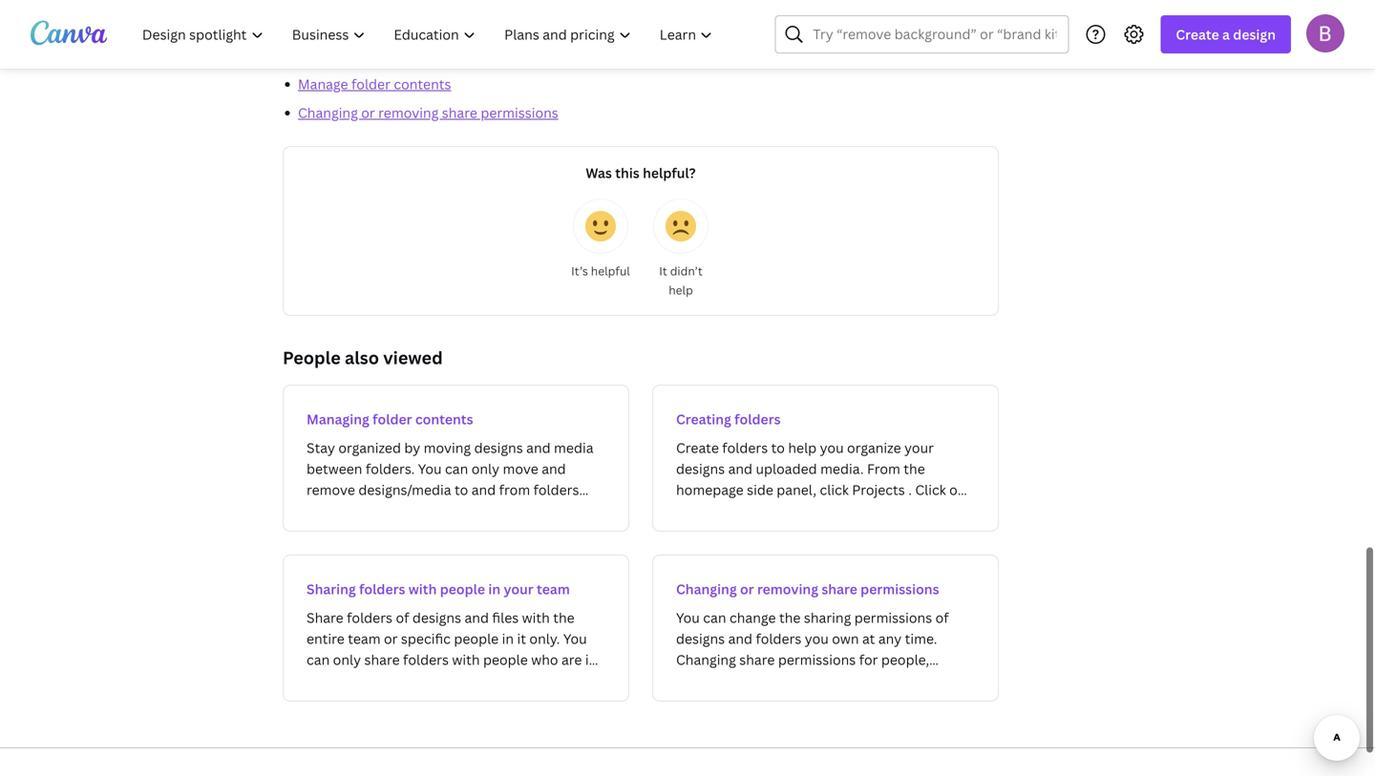 Task type: describe. For each thing, give the bounding box(es) containing it.
0 horizontal spatial or
[[361, 104, 375, 122]]

create a design
[[1176, 25, 1276, 43]]

help
[[669, 282, 693, 298]]

contents for managing folder contents
[[415, 410, 473, 428]]

creating
[[676, 410, 731, 428]]

managing
[[307, 410, 369, 428]]

😔 image
[[666, 211, 696, 242]]

bob builder image
[[1306, 14, 1345, 52]]

0 vertical spatial changing or removing share permissions
[[298, 104, 558, 122]]

1 vertical spatial changing
[[676, 580, 737, 598]]

people
[[283, 346, 341, 370]]

this
[[615, 164, 640, 182]]

was
[[586, 164, 612, 182]]

folders for creating
[[735, 410, 781, 428]]

0 vertical spatial removing
[[378, 104, 439, 122]]

was this helpful?
[[586, 164, 696, 182]]

helpful?
[[643, 164, 696, 182]]

Try "remove background" or "brand kit" search field
[[813, 16, 1057, 53]]

managing folder contents
[[307, 410, 473, 428]]

with
[[409, 580, 437, 598]]

managing folder contents link
[[283, 385, 629, 532]]

1 horizontal spatial share
[[822, 580, 857, 598]]

folders for sharing
[[359, 580, 405, 598]]

1 horizontal spatial changing or removing share permissions
[[676, 580, 939, 598]]

folder for managing
[[373, 410, 412, 428]]

design
[[1233, 25, 1276, 43]]

people also viewed
[[283, 346, 443, 370]]

in
[[488, 580, 501, 598]]

creating folders link
[[652, 385, 999, 532]]

manage
[[298, 75, 348, 93]]

create a design button
[[1161, 15, 1291, 53]]

sharing
[[307, 580, 356, 598]]

your
[[504, 580, 534, 598]]

it's helpful
[[571, 263, 630, 279]]



Task type: locate. For each thing, give the bounding box(es) containing it.
1 vertical spatial removing
[[757, 580, 818, 598]]

contents for manage folder contents
[[394, 75, 451, 93]]

team
[[537, 580, 570, 598]]

viewed
[[383, 346, 443, 370]]

1 vertical spatial permissions
[[861, 580, 939, 598]]

1 vertical spatial folders
[[359, 580, 405, 598]]

also
[[345, 346, 379, 370]]

0 vertical spatial share
[[442, 104, 477, 122]]

sharing folders with people in your team link
[[283, 555, 629, 702]]

manage folder contents link
[[298, 75, 451, 93]]

permissions
[[481, 104, 558, 122], [861, 580, 939, 598]]

0 vertical spatial folders
[[735, 410, 781, 428]]

contents inside managing folder contents link
[[415, 410, 473, 428]]

0 horizontal spatial changing
[[298, 104, 358, 122]]

contents down top level navigation element
[[394, 75, 451, 93]]

0 horizontal spatial share
[[442, 104, 477, 122]]

0 vertical spatial changing or removing share permissions link
[[298, 104, 558, 122]]

it's
[[571, 263, 588, 279]]

manage folder contents
[[298, 75, 451, 93]]

1 vertical spatial or
[[740, 580, 754, 598]]

it
[[659, 263, 667, 279]]

people
[[440, 580, 485, 598]]

0 vertical spatial permissions
[[481, 104, 558, 122]]

folder
[[351, 75, 391, 93], [373, 410, 412, 428]]

1 vertical spatial contents
[[415, 410, 473, 428]]

top level navigation element
[[130, 15, 729, 53]]

🙂 image
[[585, 211, 616, 242]]

or
[[361, 104, 375, 122], [740, 580, 754, 598]]

creating folders
[[676, 410, 781, 428]]

it didn't help
[[659, 263, 703, 298]]

1 vertical spatial changing or removing share permissions
[[676, 580, 939, 598]]

a
[[1222, 25, 1230, 43]]

0 vertical spatial changing
[[298, 104, 358, 122]]

1 horizontal spatial or
[[740, 580, 754, 598]]

sharing folders with people in your team
[[307, 580, 570, 598]]

1 vertical spatial changing or removing share permissions link
[[652, 555, 999, 702]]

0 vertical spatial contents
[[394, 75, 451, 93]]

1 horizontal spatial removing
[[757, 580, 818, 598]]

changing or removing share permissions
[[298, 104, 558, 122], [676, 580, 939, 598]]

removing
[[378, 104, 439, 122], [757, 580, 818, 598]]

0 horizontal spatial changing or removing share permissions
[[298, 104, 558, 122]]

didn't
[[670, 263, 703, 279]]

1 horizontal spatial folders
[[735, 410, 781, 428]]

folder right the managing
[[373, 410, 412, 428]]

folders
[[735, 410, 781, 428], [359, 580, 405, 598]]

helpful
[[591, 263, 630, 279]]

1 vertical spatial folder
[[373, 410, 412, 428]]

folder for manage
[[351, 75, 391, 93]]

0 horizontal spatial permissions
[[481, 104, 558, 122]]

0 vertical spatial folder
[[351, 75, 391, 93]]

share
[[442, 104, 477, 122], [822, 580, 857, 598]]

folder right manage
[[351, 75, 391, 93]]

create
[[1176, 25, 1219, 43]]

1 vertical spatial share
[[822, 580, 857, 598]]

0 horizontal spatial folders
[[359, 580, 405, 598]]

changing
[[298, 104, 358, 122], [676, 580, 737, 598]]

0 horizontal spatial removing
[[378, 104, 439, 122]]

1 horizontal spatial changing or removing share permissions link
[[652, 555, 999, 702]]

contents
[[394, 75, 451, 93], [415, 410, 473, 428]]

folders right creating on the bottom
[[735, 410, 781, 428]]

0 vertical spatial or
[[361, 104, 375, 122]]

folders left with
[[359, 580, 405, 598]]

contents down viewed
[[415, 410, 473, 428]]

1 horizontal spatial changing
[[676, 580, 737, 598]]

changing or removing share permissions link
[[298, 104, 558, 122], [652, 555, 999, 702]]

0 horizontal spatial changing or removing share permissions link
[[298, 104, 558, 122]]

1 horizontal spatial permissions
[[861, 580, 939, 598]]



Task type: vqa. For each thing, say whether or not it's contained in the screenshot.
Create a design dropdown button
yes



